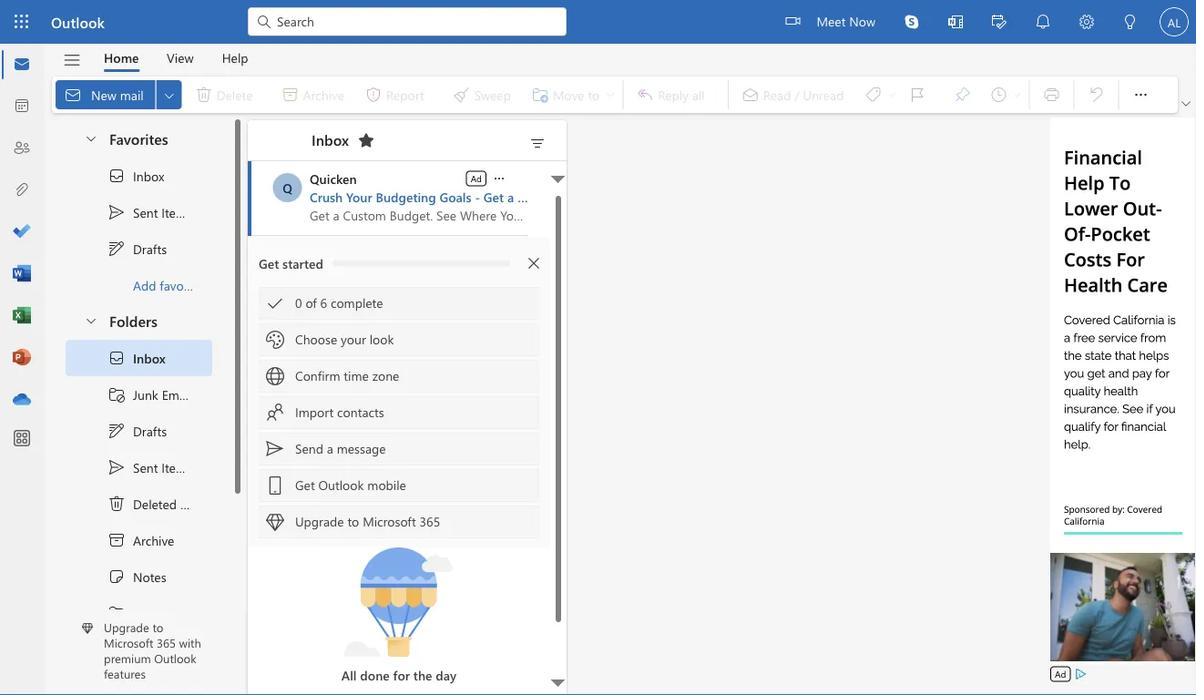 Task type: vqa. For each thing, say whether or not it's contained in the screenshot.
2nd  Notes from the top
no



Task type: locate. For each thing, give the bounding box(es) containing it.
ad left set your advertising preferences icon on the right bottom of the page
[[1055, 668, 1066, 680]]

a down  popup button
[[507, 188, 514, 205]]

view
[[167, 49, 194, 66]]

0 vertical spatial sent
[[133, 204, 158, 221]]

add
[[133, 277, 156, 294]]

premium features image
[[81, 622, 94, 634]]

ad up -
[[471, 172, 482, 184]]

1 vertical spatial  inbox
[[108, 349, 166, 367]]

 up crush your budgeting goals - get a budget you'll stick with in the top of the page
[[492, 171, 507, 186]]

tab list containing home
[[90, 44, 262, 72]]

items for second  tree item from the bottom
[[161, 204, 192, 221]]

 tree item up add favorite tree item
[[66, 194, 212, 230]]

1 vertical spatial a
[[327, 440, 333, 457]]


[[108, 240, 126, 258], [108, 422, 126, 440]]

1 vertical spatial  tree item
[[66, 449, 212, 486]]

1 horizontal spatial to
[[348, 513, 359, 530]]

drafts down  junk email
[[133, 422, 167, 439]]

0 vertical spatial inbox
[[312, 130, 349, 149]]

1 horizontal spatial microsoft
[[363, 513, 416, 530]]

 button
[[1109, 0, 1152, 46]]

email
[[162, 386, 192, 403]]

2 vertical spatial inbox
[[133, 350, 166, 366]]

outlook right premium
[[154, 650, 196, 666]]

add favorite tree item
[[66, 267, 212, 303]]

 tree item
[[66, 376, 212, 413]]

upgrade up premium
[[104, 619, 149, 635]]

 search field
[[248, 0, 567, 41]]

0 vertical spatial 365
[[420, 513, 440, 530]]

ad
[[471, 172, 482, 184], [1055, 668, 1066, 680]]

 inbox down favorites tree item
[[108, 167, 164, 185]]

inbox left  button
[[312, 130, 349, 149]]

2  drafts from the top
[[108, 422, 167, 440]]

1  tree item from the top
[[66, 194, 212, 230]]

365 inside 'upgrade to microsoft 365 with premium outlook features'
[[157, 635, 176, 651]]

drafts for 
[[133, 240, 167, 257]]

1 vertical spatial  drafts
[[108, 422, 167, 440]]

application containing outlook
[[0, 0, 1196, 695]]

tree
[[66, 340, 212, 668]]

0 vertical spatial to
[[348, 513, 359, 530]]

1 vertical spatial 365
[[157, 635, 176, 651]]

 drafts inside tree
[[108, 422, 167, 440]]

1 vertical spatial microsoft
[[104, 635, 153, 651]]

to
[[348, 513, 359, 530], [152, 619, 163, 635]]

1 horizontal spatial get
[[295, 476, 315, 493]]

microsoft down mobile at the left of the page
[[363, 513, 416, 530]]

1 vertical spatial  tree item
[[66, 413, 212, 449]]

 sent items for second  tree item from the bottom
[[108, 203, 192, 221]]

0 vertical spatial microsoft
[[363, 513, 416, 530]]

0 vertical spatial upgrade
[[295, 513, 344, 530]]

quicken image
[[273, 173, 302, 202]]

1 vertical spatial 
[[108, 422, 126, 440]]

2 vertical spatial outlook
[[154, 650, 196, 666]]

0 vertical spatial 
[[162, 88, 176, 102]]

1 vertical spatial  tree item
[[66, 340, 212, 376]]

 up 
[[108, 349, 126, 367]]

 inside favorites tree item
[[84, 131, 98, 145]]

2 vertical spatial 
[[84, 313, 98, 328]]

calendar image
[[13, 97, 31, 116]]

1 drafts from the top
[[133, 240, 167, 257]]

1  inbox from the top
[[108, 167, 164, 185]]

files image
[[13, 181, 31, 200]]

get right -
[[484, 188, 504, 205]]

0 vertical spatial outlook
[[51, 12, 105, 31]]

microsoft
[[363, 513, 416, 530], [104, 635, 153, 651]]

now
[[849, 12, 875, 29]]

inbox 
[[312, 130, 375, 149]]


[[266, 404, 284, 422]]

microsoft up the features
[[104, 635, 153, 651]]

 tree item
[[66, 522, 212, 558]]

your
[[346, 188, 372, 205]]

microsoft for upgrade to microsoft 365
[[363, 513, 416, 530]]

get
[[484, 188, 504, 205], [259, 255, 279, 271], [295, 476, 315, 493]]

0 horizontal spatial outlook
[[51, 12, 105, 31]]

 inbox
[[108, 167, 164, 185], [108, 349, 166, 367]]

0 vertical spatial 
[[108, 167, 126, 185]]

onedrive image
[[13, 391, 31, 409]]

 tree item for 
[[66, 230, 212, 267]]

inbox heading
[[288, 120, 381, 160]]

 down favorites tree item
[[108, 167, 126, 185]]


[[528, 135, 547, 153]]

 sent items inside favorites tree
[[108, 203, 192, 221]]

0 of 6 complete
[[295, 294, 383, 311]]

 tree item up deleted
[[66, 449, 212, 486]]

a right send
[[327, 440, 333, 457]]

upgrade inside 'upgrade to microsoft 365 with premium outlook features'
[[104, 619, 149, 635]]

items inside favorites tree
[[161, 204, 192, 221]]

2 horizontal spatial outlook
[[318, 476, 364, 493]]

1  drafts from the top
[[108, 240, 167, 258]]

2 vertical spatial items
[[180, 495, 211, 512]]

1 vertical spatial 
[[492, 171, 507, 186]]

sent
[[133, 204, 158, 221], [133, 459, 158, 476]]

1 horizontal spatial 365
[[420, 513, 440, 530]]

folders tree item
[[66, 303, 212, 340]]

upgrade for upgrade to microsoft 365
[[295, 513, 344, 530]]

 tree item up add
[[66, 230, 212, 267]]

tab list
[[90, 44, 262, 72]]

0 vertical spatial  inbox
[[108, 167, 164, 185]]


[[905, 15, 919, 29]]

people image
[[13, 139, 31, 158]]

get started
[[259, 255, 323, 271]]

 up ''
[[108, 458, 126, 476]]

to inside message list section
[[348, 513, 359, 530]]

account manager for apple lee image
[[1160, 7, 1189, 36]]

upgrade right 
[[295, 513, 344, 530]]

inbox up  junk email
[[133, 350, 166, 366]]

365 for upgrade to microsoft 365
[[420, 513, 440, 530]]


[[108, 531, 126, 549]]

items right deleted
[[180, 495, 211, 512]]

favorite
[[160, 277, 202, 294]]

 up add favorite tree item
[[108, 240, 126, 258]]

0 vertical spatial  tree item
[[66, 158, 212, 194]]

0 vertical spatial a
[[507, 188, 514, 205]]

inbox down favorites tree item
[[133, 167, 164, 184]]

outlook up  button
[[51, 12, 105, 31]]

 tree item
[[66, 230, 212, 267], [66, 413, 212, 449]]

 left "folders" at the left of the page
[[84, 313, 98, 328]]

0 horizontal spatial 365
[[157, 635, 176, 651]]

 inside favorites tree
[[108, 240, 126, 258]]

to for upgrade to microsoft 365 with premium outlook features
[[152, 619, 163, 635]]

 inside folders tree item
[[84, 313, 98, 328]]


[[108, 203, 126, 221], [108, 458, 126, 476]]

items inside  deleted items
[[180, 495, 211, 512]]

 button inside favorites tree item
[[75, 121, 106, 155]]

1  from the top
[[108, 240, 126, 258]]

1 vertical spatial  button
[[75, 303, 106, 337]]

0 vertical spatial ad
[[471, 172, 482, 184]]

1  sent items from the top
[[108, 203, 192, 221]]

1 vertical spatial items
[[161, 459, 192, 476]]

2 horizontal spatial get
[[484, 188, 504, 205]]

drafts for 
[[133, 422, 167, 439]]

1 vertical spatial get
[[259, 255, 279, 271]]

 inside favorites tree
[[108, 167, 126, 185]]

of
[[306, 294, 317, 311]]

1 vertical spatial sent
[[133, 459, 158, 476]]

2 vertical spatial get
[[295, 476, 315, 493]]

 right mail
[[162, 88, 176, 102]]

0 horizontal spatial upgrade
[[104, 619, 149, 635]]

 sent items for 2nd  tree item
[[108, 458, 192, 476]]

archive
[[133, 532, 174, 549]]

drafts inside favorites tree
[[133, 240, 167, 257]]

to left with
[[152, 619, 163, 635]]

1 vertical spatial outlook
[[318, 476, 364, 493]]

 button down  new mail
[[75, 121, 106, 155]]


[[108, 604, 126, 622]]

1 horizontal spatial outlook
[[154, 650, 196, 666]]

items for 2nd  tree item
[[161, 459, 192, 476]]

 sent items
[[108, 203, 192, 221], [108, 458, 192, 476]]

0 vertical spatial  sent items
[[108, 203, 192, 221]]

0 horizontal spatial get
[[259, 255, 279, 271]]

 left the  dropdown button
[[1132, 86, 1150, 104]]

 inside dropdown button
[[162, 88, 176, 102]]

0 vertical spatial  drafts
[[108, 240, 167, 258]]

 button
[[1021, 0, 1065, 44]]


[[1123, 15, 1138, 29]]

0 horizontal spatial to
[[152, 619, 163, 635]]

365 inside message list section
[[420, 513, 440, 530]]

 button
[[75, 121, 106, 155], [75, 303, 106, 337]]

powerpoint image
[[13, 349, 31, 367]]

 button
[[1178, 95, 1194, 113]]

1 horizontal spatial upgrade
[[295, 513, 344, 530]]

outlook down send a message
[[318, 476, 364, 493]]

0 horizontal spatial 
[[492, 171, 507, 186]]


[[266, 294, 284, 312]]

items up favorite
[[161, 204, 192, 221]]

1  tree item from the top
[[66, 230, 212, 267]]

0 vertical spatial items
[[161, 204, 192, 221]]

1 vertical spatial 
[[84, 131, 98, 145]]

budgeting
[[376, 188, 436, 205]]

 tree item
[[66, 194, 212, 230], [66, 449, 212, 486]]

0 vertical spatial 
[[1132, 86, 1150, 104]]

1 vertical spatial to
[[152, 619, 163, 635]]

the
[[413, 666, 432, 683]]

2  inbox from the top
[[108, 349, 166, 367]]

to down get outlook mobile
[[348, 513, 359, 530]]

0 vertical spatial  tree item
[[66, 230, 212, 267]]

 tree item down junk
[[66, 413, 212, 449]]

1  from the top
[[108, 203, 126, 221]]

1 sent from the top
[[133, 204, 158, 221]]

1 vertical spatial drafts
[[133, 422, 167, 439]]

upgrade inside message list section
[[295, 513, 344, 530]]

 button inside folders tree item
[[75, 303, 106, 337]]

your
[[341, 331, 366, 348]]

sent up  tree item
[[133, 459, 158, 476]]

1 vertical spatial 
[[108, 349, 126, 367]]

move & delete group
[[56, 77, 619, 113]]

 sent items up deleted
[[108, 458, 192, 476]]

2  sent items from the top
[[108, 458, 192, 476]]

meet
[[817, 12, 846, 29]]

2 drafts from the top
[[133, 422, 167, 439]]

 inside  popup button
[[492, 171, 507, 186]]

0 horizontal spatial ad
[[471, 172, 482, 184]]

 button
[[519, 249, 548, 278]]

1 horizontal spatial ad
[[1055, 668, 1066, 680]]

upgrade for upgrade to microsoft 365 with premium outlook features
[[104, 619, 149, 635]]

2  from the top
[[108, 349, 126, 367]]

word image
[[13, 265, 31, 283]]

 inside favorites tree
[[108, 203, 126, 221]]

2  tree item from the top
[[66, 449, 212, 486]]

to inside 'upgrade to microsoft 365 with premium outlook features'
[[152, 619, 163, 635]]

365
[[420, 513, 440, 530], [157, 635, 176, 651]]

get for get started
[[259, 255, 279, 271]]

get for get outlook mobile
[[295, 476, 315, 493]]

message list section
[[248, 116, 656, 695]]

0 horizontal spatial microsoft
[[104, 635, 153, 651]]

outlook
[[51, 12, 105, 31], [318, 476, 364, 493], [154, 650, 196, 666]]

1  from the top
[[108, 167, 126, 185]]

sent up add
[[133, 204, 158, 221]]

0 vertical spatial 
[[108, 203, 126, 221]]

meet now
[[817, 12, 875, 29]]

 button left "folders" at the left of the page
[[75, 303, 106, 337]]

1  button from the top
[[75, 121, 106, 155]]

1 vertical spatial inbox
[[133, 167, 164, 184]]

 inside  dropdown button
[[1132, 86, 1150, 104]]

home
[[104, 49, 139, 66]]

1 vertical spatial 
[[108, 458, 126, 476]]

2  from the top
[[108, 422, 126, 440]]

 button for favorites
[[75, 121, 106, 155]]

import
[[295, 404, 334, 420]]

microsoft inside 'upgrade to microsoft 365 with premium outlook features'
[[104, 635, 153, 651]]

2 sent from the top
[[133, 459, 158, 476]]

1 vertical spatial  sent items
[[108, 458, 192, 476]]

 drafts up add favorite tree item
[[108, 240, 167, 258]]

365 for upgrade to microsoft 365 with premium outlook features
[[157, 635, 176, 651]]

contacts
[[337, 404, 384, 420]]

drafts
[[133, 240, 167, 257], [133, 422, 167, 439]]

 tree item
[[66, 158, 212, 194], [66, 340, 212, 376]]


[[266, 476, 284, 495]]

budget
[[518, 188, 559, 205]]

quicken
[[310, 170, 357, 187]]

1 horizontal spatial 
[[1132, 86, 1150, 104]]

 drafts down  tree item
[[108, 422, 167, 440]]

2  tree item from the top
[[66, 413, 212, 449]]

 for folders
[[84, 313, 98, 328]]

0 vertical spatial  button
[[75, 121, 106, 155]]

sent inside favorites tree
[[133, 204, 158, 221]]

1 horizontal spatial a
[[507, 188, 514, 205]]

0 horizontal spatial a
[[327, 440, 333, 457]]

 down 
[[108, 422, 126, 440]]

 button
[[352, 126, 381, 155]]

 tree item down the favorites
[[66, 158, 212, 194]]

get left the started
[[259, 255, 279, 271]]

all done for the day
[[341, 666, 457, 683]]

 down  new mail
[[84, 131, 98, 145]]

to do image
[[13, 223, 31, 241]]

drafts inside tree
[[133, 422, 167, 439]]

mobile
[[367, 476, 406, 493]]

look
[[370, 331, 394, 348]]

 up add favorite tree item
[[108, 203, 126, 221]]

outlook inside message list section
[[318, 476, 364, 493]]

features
[[104, 666, 146, 682]]

 tree item up junk
[[66, 340, 212, 376]]

0 vertical spatial drafts
[[133, 240, 167, 257]]

0 vertical spatial get
[[484, 188, 504, 205]]


[[108, 167, 126, 185], [108, 349, 126, 367]]

2  button from the top
[[75, 303, 106, 337]]

microsoft inside message list section
[[363, 513, 416, 530]]

0 vertical spatial 
[[108, 240, 126, 258]]

all
[[341, 666, 357, 683]]


[[255, 13, 273, 31]]

get right 
[[295, 476, 315, 493]]

application
[[0, 0, 1196, 695]]

1 vertical spatial upgrade
[[104, 619, 149, 635]]

items up  deleted items
[[161, 459, 192, 476]]

drafts up add
[[133, 240, 167, 257]]

to for upgrade to microsoft 365
[[348, 513, 359, 530]]

crush
[[310, 188, 343, 205]]

crush your budgeting goals - get a budget you'll stick with
[[310, 188, 656, 205]]

 sent items up add
[[108, 203, 192, 221]]

 drafts inside favorites tree
[[108, 240, 167, 258]]


[[108, 568, 126, 586]]


[[266, 440, 284, 458]]

 inbox down folders tree item
[[108, 349, 166, 367]]

1 vertical spatial ad
[[1055, 668, 1066, 680]]

items
[[161, 204, 192, 221], [161, 459, 192, 476], [180, 495, 211, 512]]

0 vertical spatial  tree item
[[66, 194, 212, 230]]



Task type: describe. For each thing, give the bounding box(es) containing it.
with
[[179, 635, 201, 651]]

inbox inside inbox 
[[312, 130, 349, 149]]


[[266, 331, 284, 349]]

 button
[[523, 130, 552, 156]]

 junk email
[[108, 385, 192, 404]]

 for  popup button
[[492, 171, 507, 186]]

view button
[[153, 44, 207, 72]]

 button
[[934, 0, 978, 46]]

 tree item
[[66, 486, 212, 522]]

folders
[[109, 310, 157, 330]]

 inbox inside favorites tree
[[108, 167, 164, 185]]

 tree item
[[66, 595, 212, 631]]

deleted
[[133, 495, 177, 512]]

help
[[222, 49, 248, 66]]

upgrade to microsoft 365
[[295, 513, 440, 530]]

upgrade to microsoft 365 with premium outlook features
[[104, 619, 201, 682]]

 for  dropdown button
[[1132, 86, 1150, 104]]

tree containing 
[[66, 340, 212, 668]]

 for 
[[108, 422, 126, 440]]


[[266, 367, 284, 385]]

more apps image
[[13, 430, 31, 448]]

6
[[320, 294, 327, 311]]

 button
[[156, 80, 182, 109]]

 button
[[1123, 77, 1159, 113]]

outlook link
[[51, 0, 105, 44]]


[[357, 131, 375, 149]]

2  from the top
[[108, 458, 126, 476]]

get outlook mobile
[[295, 476, 406, 493]]

help button
[[208, 44, 262, 72]]

choose your look
[[295, 331, 394, 348]]


[[266, 513, 284, 531]]

 tree item
[[66, 558, 212, 595]]

premium
[[104, 650, 151, 666]]

tags group
[[732, 77, 1025, 113]]

 button
[[491, 169, 507, 187]]

Search for email, meetings, files and more. field
[[275, 12, 556, 30]]

2  tree item from the top
[[66, 340, 212, 376]]

junk
[[133, 386, 158, 403]]

mail image
[[13, 56, 31, 74]]

message
[[337, 440, 386, 457]]

 inside tree
[[108, 349, 126, 367]]


[[1034, 13, 1052, 31]]

favorites tree
[[66, 114, 212, 303]]

outlook inside banner
[[51, 12, 105, 31]]

started
[[283, 255, 323, 271]]

stick
[[597, 188, 624, 205]]

home button
[[90, 44, 153, 72]]

 button
[[978, 0, 1021, 46]]

outlook inside 'upgrade to microsoft 365 with premium outlook features'
[[154, 650, 196, 666]]

notes
[[133, 568, 166, 585]]

set your advertising preferences image
[[1073, 667, 1088, 681]]

left-rail-appbar navigation
[[4, 44, 40, 421]]

microsoft for upgrade to microsoft 365 with premium outlook features
[[104, 635, 153, 651]]

 button for folders
[[75, 303, 106, 337]]


[[108, 495, 126, 513]]

 button
[[1065, 0, 1109, 46]]

 button
[[890, 0, 934, 44]]

you'll
[[563, 188, 594, 205]]


[[992, 15, 1007, 29]]


[[1080, 15, 1094, 29]]

-
[[475, 188, 480, 205]]

inbox inside tree
[[133, 350, 166, 366]]

send
[[295, 440, 323, 457]]

 drafts for 
[[108, 422, 167, 440]]


[[62, 51, 82, 70]]

outlook banner
[[0, 0, 1196, 46]]

 notes
[[108, 568, 166, 586]]

 tree item for 
[[66, 413, 212, 449]]

add favorite
[[133, 277, 202, 294]]

with
[[628, 188, 656, 205]]

zone
[[372, 367, 399, 384]]

confirm time zone
[[295, 367, 399, 384]]


[[786, 14, 800, 28]]

time
[[344, 367, 369, 384]]

ad inside message list section
[[471, 172, 482, 184]]

choose
[[295, 331, 337, 348]]

new
[[91, 86, 117, 103]]

inbox inside favorites tree
[[133, 167, 164, 184]]

 drafts for 
[[108, 240, 167, 258]]


[[108, 385, 126, 404]]

complete
[[331, 294, 383, 311]]

upgrade to microsoft 365 with premium outlook features button
[[66, 609, 246, 695]]

items for  tree item
[[180, 495, 211, 512]]

goals
[[440, 188, 471, 205]]

favorites
[[109, 128, 168, 148]]

send a message
[[295, 440, 386, 457]]

confirm
[[295, 367, 340, 384]]

 deleted items
[[108, 495, 211, 513]]

 button
[[54, 45, 90, 76]]

for
[[393, 666, 410, 683]]

1  tree item from the top
[[66, 158, 212, 194]]


[[528, 258, 539, 269]]


[[1182, 99, 1191, 108]]

 archive
[[108, 531, 174, 549]]


[[948, 15, 963, 29]]

day
[[436, 666, 457, 683]]

import contacts
[[295, 404, 384, 420]]

mail
[[120, 86, 144, 103]]

done
[[360, 666, 390, 683]]

excel image
[[13, 307, 31, 325]]

favorites tree item
[[66, 121, 212, 158]]

sent inside tree
[[133, 459, 158, 476]]

 for favorites
[[84, 131, 98, 145]]

 for 
[[108, 240, 126, 258]]



